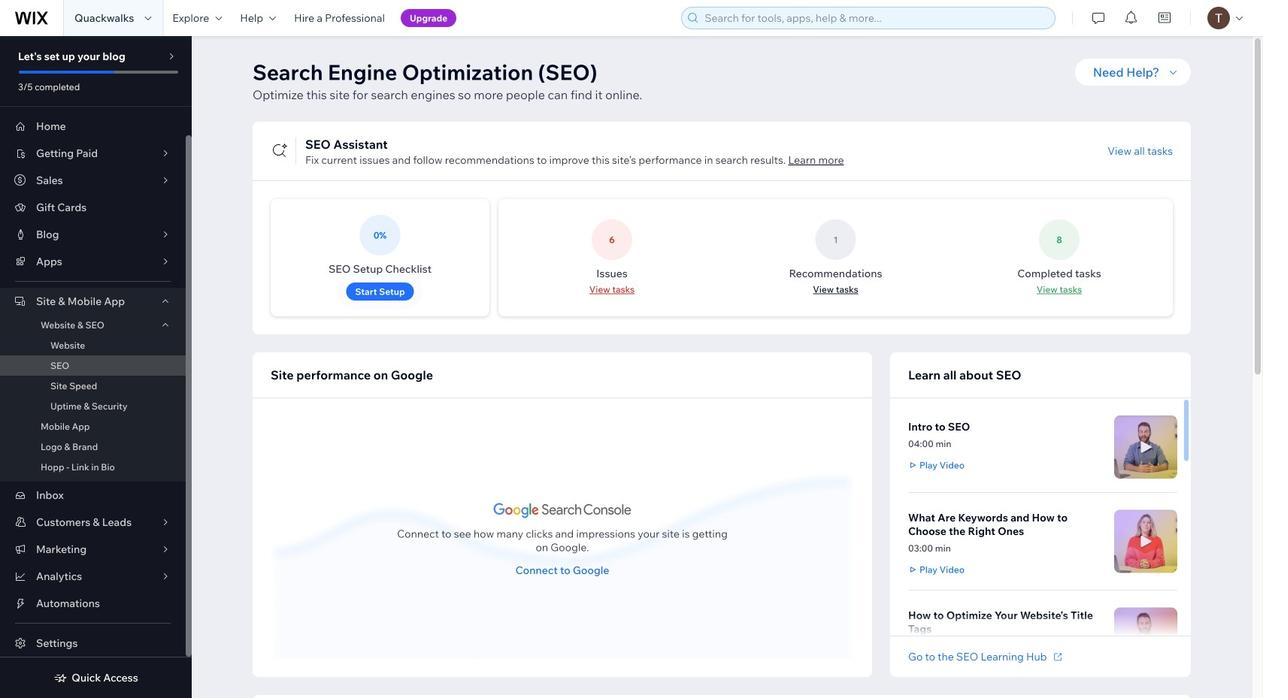 Task type: vqa. For each thing, say whether or not it's contained in the screenshot.
CCAvenue Pay Button logo
no



Task type: describe. For each thing, give the bounding box(es) containing it.
sidebar element
[[0, 36, 192, 698]]



Task type: locate. For each thing, give the bounding box(es) containing it.
heading
[[271, 366, 433, 384], [908, 366, 1021, 384], [908, 420, 970, 434], [908, 511, 1105, 538], [908, 609, 1105, 636]]

Search for tools, apps, help & more... field
[[700, 8, 1050, 29]]



